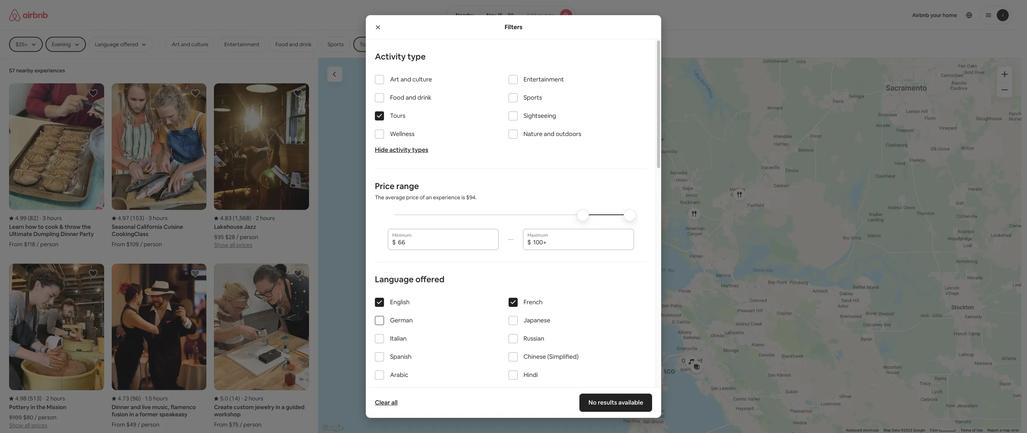 Task type: describe. For each thing, give the bounding box(es) containing it.
add to wishlist image for 2 hours
[[294, 89, 303, 98]]

sports inside button
[[328, 41, 344, 48]]

/ inside learn how to cook & throw the ultimate dumpling dinner party from $118 / person
[[37, 241, 39, 248]]

$100
[[9, 414, 22, 421]]

zoom out image
[[1003, 87, 1009, 93]]

types
[[412, 146, 429, 154]]

price
[[407, 194, 419, 201]]

3 for 4.99 (82)
[[43, 215, 46, 222]]

google image
[[320, 423, 345, 433]]

clear all
[[375, 399, 398, 407]]

english
[[390, 298, 410, 306]]

prices inside pottery in the mission $100 $80 / person show all prices
[[31, 422, 47, 429]]

tours inside filters dialog
[[390, 112, 406, 120]]

person inside seasonal california cuisine cookingclass from $109 / person
[[144, 241, 162, 248]]

map
[[1004, 428, 1011, 433]]

57 nearby experiences
[[9, 67, 65, 74]]

pottery in the mission group
[[9, 264, 104, 429]]

flamenco
[[171, 404, 196, 411]]

from inside dinner and live music, flamenco fusion in a former speakeasy from $49 / person
[[112, 421, 125, 428]]

food and drink inside filters dialog
[[390, 94, 432, 102]]

person inside lakehouse jazz $35 $28 / person show all prices
[[240, 234, 258, 241]]

drink inside filters dialog
[[418, 94, 432, 102]]

hours for custom
[[249, 395, 264, 402]]

Sports button
[[321, 37, 350, 52]]

offered
[[416, 274, 445, 285]]

Tours button
[[353, 37, 380, 52]]

4.97 (153)
[[118, 215, 144, 222]]

throw
[[65, 223, 81, 231]]

create custom jewelry in a guided workshop group
[[214, 264, 309, 428]]

4.99
[[15, 215, 27, 222]]

nature
[[524, 130, 543, 138]]

2 for (513)
[[46, 395, 49, 402]]

the inside learn how to cook & throw the ultimate dumpling dinner party from $118 / person
[[82, 223, 91, 231]]

sightseeing
[[524, 112, 557, 120]]

culture inside filters dialog
[[413, 75, 432, 83]]

Entertainment button
[[218, 37, 266, 52]]

former
[[140, 411, 158, 418]]

Sightseeing button
[[383, 37, 424, 52]]

activity
[[390, 146, 411, 154]]

$ for $ text field
[[392, 238, 396, 246]]

to
[[38, 223, 44, 231]]

no
[[589, 399, 597, 407]]

4.98
[[15, 395, 27, 402]]

(82)
[[28, 215, 38, 222]]

and inside dinner and live music, flamenco fusion in a former speakeasy from $49 / person
[[131, 404, 141, 411]]

pottery in the mission $100 $80 / person show all prices
[[9, 404, 66, 429]]

from inside learn how to cook & throw the ultimate dumpling dinner party from $118 / person
[[9, 241, 23, 248]]

fusion
[[112, 411, 128, 418]]

map data ©2023 google
[[884, 428, 926, 433]]

Wellness button
[[427, 37, 462, 52]]

· 1.5 hours
[[142, 395, 168, 402]]

pottery
[[9, 404, 29, 411]]

cuisine
[[164, 223, 183, 231]]

· 3 hours for cuisine
[[146, 215, 168, 222]]

clear all button
[[371, 395, 402, 410]]

outdoors
[[556, 130, 582, 138]]

all inside lakehouse jazz $35 $28 / person show all prices
[[230, 242, 235, 249]]

no results available
[[589, 399, 644, 407]]

filters dialog
[[366, 15, 662, 433]]

french
[[524, 298, 543, 306]]

learn how to cook & throw the ultimate dumpling dinner party from $118 / person
[[9, 223, 94, 248]]

5.0 (14)
[[220, 395, 240, 402]]

show inside lakehouse jazz $35 $28 / person show all prices
[[214, 242, 229, 249]]

experience
[[433, 194, 461, 201]]

learn how to cook & throw the ultimate dumpling dinner party group
[[9, 83, 104, 248]]

activity
[[375, 51, 406, 62]]

prices inside lakehouse jazz $35 $28 / person show all prices
[[237, 242, 253, 249]]

food inside filters dialog
[[390, 94, 405, 102]]

$28
[[225, 234, 235, 241]]

add
[[527, 12, 537, 19]]

4.99 out of 5 average rating,  82 reviews image
[[9, 215, 38, 222]]

report a map error link
[[988, 428, 1020, 433]]

lakehouse
[[214, 223, 243, 231]]

hours for jazz
[[260, 215, 275, 222]]

4.83 (1,568)
[[220, 215, 252, 222]]

(513)
[[28, 395, 42, 402]]

mission
[[47, 404, 66, 411]]

add to wishlist image for dinner and live music, flamenco fusion in a former speakeasy from $49 / person
[[191, 269, 200, 278]]

experiences
[[35, 67, 65, 74]]

/ inside seasonal california cuisine cookingclass from $109 / person
[[140, 241, 143, 248]]

show all prices button for prices
[[214, 241, 253, 249]]

learn
[[9, 223, 24, 231]]

4.99 (82)
[[15, 215, 38, 222]]

russian
[[524, 335, 545, 343]]

1.5
[[145, 395, 152, 402]]

hours for california
[[153, 215, 168, 222]]

add to wishlist image for seasonal california cuisine cookingclass from $109 / person
[[191, 89, 200, 98]]

person inside pottery in the mission $100 $80 / person show all prices
[[38, 414, 56, 421]]

add to wishlist image for create custom jewelry in a guided workshop from $75 / person
[[294, 269, 303, 278]]

4.97
[[118, 215, 129, 222]]

chinese
[[524, 353, 546, 361]]

$35
[[214, 234, 224, 241]]

chinese (simplified)
[[524, 353, 579, 361]]

terms
[[961, 428, 972, 433]]

art and culture inside 'button'
[[172, 41, 209, 48]]

4.98 (513)
[[15, 395, 42, 402]]

nov 15 – 30 button
[[480, 6, 521, 24]]

add to wishlist image for 3 hours
[[89, 89, 98, 98]]

clear
[[375, 399, 390, 407]]

$ text field
[[398, 239, 494, 246]]

entertainment inside button
[[224, 41, 260, 48]]

jazz
[[244, 223, 256, 231]]

price range the average price of an experience is $94.
[[375, 181, 477, 201]]

5.0
[[220, 395, 228, 402]]

4.83 out of 5 average rating,  1,568 reviews image
[[214, 215, 252, 222]]

german
[[390, 316, 413, 324]]

food and drink inside button
[[276, 41, 312, 48]]

entertainment inside filters dialog
[[524, 75, 564, 83]]

(simplified)
[[548, 353, 579, 361]]

$49
[[126, 421, 136, 428]]

how
[[25, 223, 37, 231]]

sports inside filters dialog
[[524, 94, 542, 102]]

tours inside button
[[360, 41, 373, 48]]

use
[[977, 428, 984, 433]]

4.73 out of 5 average rating,  96 reviews image
[[112, 395, 141, 402]]

price
[[375, 181, 395, 191]]

italian
[[390, 335, 407, 343]]

keyboard
[[847, 428, 863, 433]]

· for (513)
[[43, 395, 45, 402]]

drink inside button
[[300, 41, 312, 48]]

· for (82)
[[40, 215, 41, 222]]

4.97 out of 5 average rating,  153 reviews image
[[112, 215, 144, 222]]

Food and drink button
[[269, 37, 318, 52]]

art inside filters dialog
[[390, 75, 400, 83]]

seasonal
[[112, 223, 135, 231]]



Task type: locate. For each thing, give the bounding box(es) containing it.
show all prices button down lakehouse
[[214, 241, 253, 249]]

a inside dinner and live music, flamenco fusion in a former speakeasy from $49 / person
[[135, 411, 138, 418]]

/ right $80 on the left of the page
[[35, 414, 37, 421]]

&
[[60, 223, 64, 231]]

· 2 hours inside pottery in the mission group
[[43, 395, 65, 402]]

person down former
[[141, 421, 160, 428]]

terms of use link
[[961, 428, 984, 433]]

$ for $ text box
[[528, 238, 531, 246]]

a left map
[[1001, 428, 1003, 433]]

hours up the jewelry
[[249, 395, 264, 402]]

prices down jazz in the left bottom of the page
[[237, 242, 253, 249]]

0 horizontal spatial entertainment
[[224, 41, 260, 48]]

the inside pottery in the mission $100 $80 / person show all prices
[[36, 404, 45, 411]]

1 horizontal spatial culture
[[413, 75, 432, 83]]

1 vertical spatial sports
[[524, 94, 542, 102]]

1 vertical spatial the
[[36, 404, 45, 411]]

· for (153)
[[146, 215, 147, 222]]

from down fusion
[[112, 421, 125, 428]]

30
[[508, 12, 514, 19]]

1 vertical spatial food and drink
[[390, 94, 432, 102]]

1 horizontal spatial 3
[[149, 215, 152, 222]]

filters
[[505, 23, 523, 31]]

km
[[934, 428, 939, 433]]

from inside seasonal california cuisine cookingclass from $109 / person
[[112, 241, 125, 248]]

· inside seasonal california cuisine cookingclass group
[[146, 215, 147, 222]]

· 3 hours for to
[[40, 215, 62, 222]]

1 vertical spatial art
[[390, 75, 400, 83]]

entertainment
[[224, 41, 260, 48], [524, 75, 564, 83]]

none search field containing nearby
[[447, 6, 576, 24]]

culture inside 'button'
[[191, 41, 209, 48]]

· inside learn how to cook & throw the ultimate dumpling dinner party group
[[40, 215, 41, 222]]

0 vertical spatial art
[[172, 41, 180, 48]]

all inside pottery in the mission $100 $80 / person show all prices
[[25, 422, 30, 429]]

2 for (1,568)
[[256, 215, 259, 222]]

and inside button
[[289, 41, 298, 48]]

· for (96)
[[142, 395, 144, 402]]

a up $49
[[135, 411, 138, 418]]

1 horizontal spatial show all prices button
[[214, 241, 253, 249]]

0 vertical spatial tours
[[360, 41, 373, 48]]

dinner left party
[[61, 231, 78, 238]]

0 horizontal spatial food and drink
[[276, 41, 312, 48]]

0 horizontal spatial the
[[36, 404, 45, 411]]

show all prices button inside lakehouse jazz group
[[214, 241, 253, 249]]

workshop
[[214, 411, 241, 418]]

3 up california
[[149, 215, 152, 222]]

nearby
[[456, 12, 474, 19]]

2 inside create custom jewelry in a guided workshop group
[[244, 395, 248, 402]]

1 horizontal spatial entertainment
[[524, 75, 564, 83]]

0 horizontal spatial prices
[[31, 422, 47, 429]]

2 3 from the left
[[149, 215, 152, 222]]

1 horizontal spatial show
[[214, 242, 229, 249]]

2 add to wishlist image from the left
[[294, 89, 303, 98]]

3 for 4.97 (153)
[[149, 215, 152, 222]]

add to wishlist image inside dinner and live music, flamenco fusion in a former speakeasy group
[[191, 269, 200, 278]]

hindi
[[524, 371, 538, 379]]

arabic
[[390, 371, 409, 379]]

1 vertical spatial all
[[392, 399, 398, 407]]

1 horizontal spatial dinner
[[112, 404, 130, 411]]

person down jazz in the left bottom of the page
[[240, 234, 258, 241]]

person inside learn how to cook & throw the ultimate dumpling dinner party from $118 / person
[[40, 241, 58, 248]]

0 horizontal spatial in
[[30, 404, 35, 411]]

·
[[40, 215, 41, 222], [146, 215, 147, 222], [253, 215, 254, 222], [43, 395, 45, 402], [142, 395, 144, 402], [242, 395, 243, 402]]

3 up to
[[43, 215, 46, 222]]

None search field
[[447, 6, 576, 24]]

1 horizontal spatial food
[[390, 94, 405, 102]]

hours inside dinner and live music, flamenco fusion in a former speakeasy group
[[153, 395, 168, 402]]

2 up "custom"
[[244, 395, 248, 402]]

0 vertical spatial art and culture
[[172, 41, 209, 48]]

keyboard shortcuts button
[[847, 428, 880, 433]]

1 horizontal spatial add to wishlist image
[[294, 89, 303, 98]]

a inside create custom jewelry in a guided workshop from $75 / person
[[282, 404, 285, 411]]

· inside create custom jewelry in a guided workshop group
[[242, 395, 243, 402]]

2 inside lakehouse jazz group
[[256, 215, 259, 222]]

person
[[240, 234, 258, 241], [40, 241, 58, 248], [144, 241, 162, 248], [38, 414, 56, 421], [141, 421, 160, 428], [244, 421, 262, 428]]

person down "dumpling"
[[40, 241, 58, 248]]

google map
showing 24 experiences. region
[[318, 58, 1022, 433]]

0 vertical spatial food
[[276, 41, 288, 48]]

· right (14) at the bottom left of the page
[[242, 395, 243, 402]]

nov 15 – 30
[[487, 12, 514, 19]]

terms of use
[[961, 428, 984, 433]]

1 vertical spatial tours
[[390, 112, 406, 120]]

0 vertical spatial of
[[420, 194, 425, 201]]

person inside create custom jewelry in a guided workshop from $75 / person
[[244, 421, 262, 428]]

· 3 hours
[[40, 215, 62, 222], [146, 215, 168, 222]]

0 vertical spatial show
[[214, 242, 229, 249]]

0 horizontal spatial drink
[[300, 41, 312, 48]]

dumpling
[[33, 231, 59, 238]]

seasonal california cuisine cookingclass group
[[112, 83, 207, 248]]

results
[[598, 399, 617, 407]]

show all prices button inside pottery in the mission group
[[9, 421, 47, 429]]

report
[[988, 428, 1000, 433]]

add to wishlist image for pottery in the mission $100 $80 / person show all prices
[[89, 269, 98, 278]]

$109
[[126, 241, 139, 248]]

· 2 hours for custom
[[242, 395, 264, 402]]

· 2 hours for jazz
[[253, 215, 275, 222]]

hours inside seasonal california cuisine cookingclass group
[[153, 215, 168, 222]]

prices down $80 on the left of the page
[[31, 422, 47, 429]]

food inside button
[[276, 41, 288, 48]]

0 horizontal spatial food
[[276, 41, 288, 48]]

range
[[397, 181, 419, 191]]

zoom in image
[[1003, 71, 1009, 77]]

· 3 hours up california
[[146, 215, 168, 222]]

1 vertical spatial dinner
[[112, 404, 130, 411]]

map
[[884, 428, 892, 433]]

0 horizontal spatial add to wishlist image
[[89, 89, 98, 98]]

2 horizontal spatial in
[[276, 404, 281, 411]]

· right (153)
[[146, 215, 147, 222]]

0 vertical spatial culture
[[191, 41, 209, 48]]

1 horizontal spatial a
[[282, 404, 285, 411]]

· up jazz in the left bottom of the page
[[253, 215, 254, 222]]

· left 1.5 at left
[[142, 395, 144, 402]]

nature and outdoors
[[524, 130, 582, 138]]

available
[[619, 399, 644, 407]]

person right $75
[[244, 421, 262, 428]]

0 vertical spatial all
[[230, 242, 235, 249]]

music,
[[152, 404, 169, 411]]

4.98 out of 5 average rating,  513 reviews image
[[9, 395, 42, 402]]

/ inside create custom jewelry in a guided workshop from $75 / person
[[240, 421, 242, 428]]

add guests button
[[520, 6, 576, 24]]

of left an on the left top
[[420, 194, 425, 201]]

dinner
[[61, 231, 78, 238], [112, 404, 130, 411]]

1 vertical spatial food
[[390, 94, 405, 102]]

1 horizontal spatial art and culture
[[390, 75, 432, 83]]

/ right $49
[[138, 421, 140, 428]]

add to wishlist image inside create custom jewelry in a guided workshop group
[[294, 269, 303, 278]]

/ right $75
[[240, 421, 242, 428]]

shortcuts
[[864, 428, 880, 433]]

2 inside pottery in the mission group
[[46, 395, 49, 402]]

0 vertical spatial entertainment
[[224, 41, 260, 48]]

(96)
[[130, 395, 141, 402]]

in inside create custom jewelry in a guided workshop from $75 / person
[[276, 404, 281, 411]]

person inside dinner and live music, flamenco fusion in a former speakeasy from $49 / person
[[141, 421, 160, 428]]

1 vertical spatial prices
[[31, 422, 47, 429]]

1 horizontal spatial art
[[390, 75, 400, 83]]

· inside dinner and live music, flamenco fusion in a former speakeasy group
[[142, 395, 144, 402]]

0 horizontal spatial show all prices button
[[9, 421, 47, 429]]

guests
[[538, 12, 554, 19]]

1 vertical spatial art and culture
[[390, 75, 432, 83]]

0 horizontal spatial $
[[392, 238, 396, 246]]

is
[[462, 194, 465, 201]]

add guests
[[527, 12, 554, 19]]

hours right (1,568)
[[260, 215, 275, 222]]

average
[[386, 194, 405, 201]]

hours up "music,"
[[153, 395, 168, 402]]

sports
[[328, 41, 344, 48], [524, 94, 542, 102]]

1 horizontal spatial prices
[[237, 242, 253, 249]]

all inside button
[[392, 399, 398, 407]]

the right throw
[[82, 223, 91, 231]]

art and culture
[[172, 41, 209, 48], [390, 75, 432, 83]]

language
[[375, 274, 414, 285]]

1 horizontal spatial of
[[973, 428, 976, 433]]

tours right sports button
[[360, 41, 373, 48]]

in inside dinner and live music, flamenco fusion in a former speakeasy from $49 / person
[[129, 411, 134, 418]]

1 horizontal spatial 2
[[244, 395, 248, 402]]

live
[[142, 404, 151, 411]]

show all prices button for show
[[9, 421, 47, 429]]

0 vertical spatial drink
[[300, 41, 312, 48]]

· 2 hours inside create custom jewelry in a guided workshop group
[[242, 395, 264, 402]]

dinner down 4.73
[[112, 404, 130, 411]]

0 horizontal spatial dinner
[[61, 231, 78, 238]]

no results available link
[[580, 394, 653, 412]]

show inside pottery in the mission $100 $80 / person show all prices
[[9, 422, 23, 429]]

hours for in
[[50, 395, 65, 402]]

2 · 3 hours from the left
[[146, 215, 168, 222]]

4.73 (96)
[[118, 395, 141, 402]]

hours inside create custom jewelry in a guided workshop group
[[249, 395, 264, 402]]

1 horizontal spatial sports
[[524, 94, 542, 102]]

hours for and
[[153, 395, 168, 402]]

the
[[375, 194, 385, 201]]

hours up cook
[[47, 215, 62, 222]]

show down "$35"
[[214, 242, 229, 249]]

in inside pottery in the mission $100 $80 / person show all prices
[[30, 404, 35, 411]]

1 horizontal spatial in
[[129, 411, 134, 418]]

nearby button
[[447, 6, 481, 24]]

2 vertical spatial all
[[25, 422, 30, 429]]

2 horizontal spatial a
[[1001, 428, 1003, 433]]

hours inside pottery in the mission group
[[50, 395, 65, 402]]

2 $ from the left
[[528, 238, 531, 246]]

2 up jazz in the left bottom of the page
[[256, 215, 259, 222]]

profile element
[[585, 0, 1013, 30]]

4.83
[[220, 215, 232, 222]]

1 3 from the left
[[43, 215, 46, 222]]

show
[[214, 242, 229, 249], [9, 422, 23, 429]]

1 vertical spatial culture
[[413, 75, 432, 83]]

all
[[230, 242, 235, 249], [392, 399, 398, 407], [25, 422, 30, 429]]

add to wishlist image
[[89, 89, 98, 98], [294, 89, 303, 98]]

1 · 3 hours from the left
[[40, 215, 62, 222]]

(14)
[[230, 395, 240, 402]]

nearby
[[16, 67, 33, 74]]

hours up mission
[[50, 395, 65, 402]]

· inside pottery in the mission group
[[43, 395, 45, 402]]

hours for how
[[47, 215, 62, 222]]

· 2 hours
[[253, 215, 275, 222], [43, 395, 65, 402], [242, 395, 264, 402]]

hide activity types
[[375, 146, 429, 154]]

error
[[1012, 428, 1020, 433]]

· 3 hours up cook
[[40, 215, 62, 222]]

tours up the wellness
[[390, 112, 406, 120]]

Art and culture button
[[165, 37, 215, 52]]

$ text field
[[534, 239, 630, 246]]

ultimate
[[9, 231, 32, 238]]

0 horizontal spatial all
[[25, 422, 30, 429]]

1 horizontal spatial drink
[[418, 94, 432, 102]]

0 vertical spatial show all prices button
[[214, 241, 253, 249]]

0 vertical spatial food and drink
[[276, 41, 312, 48]]

1 horizontal spatial $
[[528, 238, 531, 246]]

add to wishlist image
[[191, 89, 200, 98], [89, 269, 98, 278], [191, 269, 200, 278], [294, 269, 303, 278]]

from down ultimate
[[9, 241, 23, 248]]

· right (513)
[[43, 395, 45, 402]]

/ right $118
[[37, 241, 39, 248]]

1 vertical spatial drink
[[418, 94, 432, 102]]

show all prices button down pottery
[[9, 421, 47, 429]]

5 km button
[[928, 428, 959, 433]]

hide activity types button
[[375, 146, 429, 154]]

in right the jewelry
[[276, 404, 281, 411]]

1 horizontal spatial all
[[230, 242, 235, 249]]

3 inside learn how to cook & throw the ultimate dumpling dinner party group
[[43, 215, 46, 222]]

3 inside seasonal california cuisine cookingclass group
[[149, 215, 152, 222]]

· 2 hours inside lakehouse jazz group
[[253, 215, 275, 222]]

0 horizontal spatial sports
[[328, 41, 344, 48]]

in up $49
[[129, 411, 134, 418]]

dinner and live music, flamenco fusion in a former speakeasy group
[[112, 264, 207, 428]]

from down workshop
[[214, 421, 228, 428]]

in down (513)
[[30, 404, 35, 411]]

2 for (14)
[[244, 395, 248, 402]]

cook
[[45, 223, 58, 231]]

add to wishlist image inside pottery in the mission group
[[89, 269, 98, 278]]

0 horizontal spatial 2
[[46, 395, 49, 402]]

· for (14)
[[242, 395, 243, 402]]

1 horizontal spatial the
[[82, 223, 91, 231]]

/ inside lakehouse jazz $35 $28 / person show all prices
[[236, 234, 239, 241]]

2 horizontal spatial all
[[392, 399, 398, 407]]

3
[[43, 215, 46, 222], [149, 215, 152, 222]]

speakeasy
[[159, 411, 188, 418]]

0 horizontal spatial 3
[[43, 215, 46, 222]]

0 horizontal spatial culture
[[191, 41, 209, 48]]

from inside create custom jewelry in a guided workshop from $75 / person
[[214, 421, 228, 428]]

hours up california
[[153, 215, 168, 222]]

0 horizontal spatial of
[[420, 194, 425, 201]]

1 add to wishlist image from the left
[[89, 89, 98, 98]]

0 horizontal spatial art and culture
[[172, 41, 209, 48]]

1 vertical spatial show all prices button
[[9, 421, 47, 429]]

dinner inside learn how to cook & throw the ultimate dumpling dinner party from $118 / person
[[61, 231, 78, 238]]

· 2 hours up jazz in the left bottom of the page
[[253, 215, 275, 222]]

· 2 hours for in
[[43, 395, 65, 402]]

seasonal california cuisine cookingclass from $109 / person
[[112, 223, 183, 248]]

(1,568)
[[233, 215, 252, 222]]

activity type
[[375, 51, 426, 62]]

of
[[420, 194, 425, 201], [973, 428, 976, 433]]

wellness
[[390, 130, 415, 138]]

all down "$28"
[[230, 242, 235, 249]]

party
[[80, 231, 94, 238]]

dinner and live music, flamenco fusion in a former speakeasy from $49 / person
[[112, 404, 196, 428]]

©2023
[[902, 428, 913, 433]]

dinner inside dinner and live music, flamenco fusion in a former speakeasy from $49 / person
[[112, 404, 130, 411]]

of inside the price range the average price of an experience is $94.
[[420, 194, 425, 201]]

show down $100 at the bottom
[[9, 422, 23, 429]]

sports up sightseeing
[[524, 94, 542, 102]]

art inside 'button'
[[172, 41, 180, 48]]

· 3 hours inside learn how to cook & throw the ultimate dumpling dinner party group
[[40, 215, 62, 222]]

0 horizontal spatial tours
[[360, 41, 373, 48]]

· for (1,568)
[[253, 215, 254, 222]]

report a map error
[[988, 428, 1020, 433]]

hours
[[47, 215, 62, 222], [153, 215, 168, 222], [260, 215, 275, 222], [50, 395, 65, 402], [153, 395, 168, 402], [249, 395, 264, 402]]

0 horizontal spatial · 3 hours
[[40, 215, 62, 222]]

of left the use
[[973, 428, 976, 433]]

/ inside dinner and live music, flamenco fusion in a former speakeasy from $49 / person
[[138, 421, 140, 428]]

sports left tours button
[[328, 41, 344, 48]]

5 km
[[931, 428, 940, 433]]

the down (513)
[[36, 404, 45, 411]]

5.0 out of 5 average rating,  14 reviews image
[[214, 395, 240, 402]]

type
[[408, 51, 426, 62]]

language offered
[[375, 274, 445, 285]]

a left guided
[[282, 404, 285, 411]]

Nature and outdoors button
[[465, 37, 528, 52]]

2
[[256, 215, 259, 222], [46, 395, 49, 402], [244, 395, 248, 402]]

keyboard shortcuts
[[847, 428, 880, 433]]

0 vertical spatial dinner
[[61, 231, 78, 238]]

/ right "$28"
[[236, 234, 239, 241]]

0 vertical spatial the
[[82, 223, 91, 231]]

· 2 hours up "custom"
[[242, 395, 264, 402]]

0 vertical spatial sports
[[328, 41, 344, 48]]

1 $ from the left
[[392, 238, 396, 246]]

1 vertical spatial show
[[9, 422, 23, 429]]

1 horizontal spatial · 3 hours
[[146, 215, 168, 222]]

hours inside learn how to cook & throw the ultimate dumpling dinner party group
[[47, 215, 62, 222]]

· right (82)
[[40, 215, 41, 222]]

0 vertical spatial prices
[[237, 242, 253, 249]]

lakehouse jazz group
[[214, 83, 309, 249]]

add to wishlist image inside seasonal california cuisine cookingclass group
[[191, 89, 200, 98]]

1 horizontal spatial tours
[[390, 112, 406, 120]]

· 2 hours up mission
[[43, 395, 65, 402]]

all right clear
[[392, 399, 398, 407]]

person down california
[[144, 241, 162, 248]]

all down $80 on the left of the page
[[25, 422, 30, 429]]

/ inside pottery in the mission $100 $80 / person show all prices
[[35, 414, 37, 421]]

0 horizontal spatial a
[[135, 411, 138, 418]]

art and culture inside filters dialog
[[390, 75, 432, 83]]

spanish
[[390, 353, 412, 361]]

0 horizontal spatial show
[[9, 422, 23, 429]]

/ right $109
[[140, 241, 143, 248]]

hours inside lakehouse jazz group
[[260, 215, 275, 222]]

1 vertical spatial entertainment
[[524, 75, 564, 83]]

· 3 hours inside seasonal california cuisine cookingclass group
[[146, 215, 168, 222]]

2 up mission
[[46, 395, 49, 402]]

from left $109
[[112, 241, 125, 248]]

· inside lakehouse jazz group
[[253, 215, 254, 222]]

1 horizontal spatial food and drink
[[390, 94, 432, 102]]

0 horizontal spatial art
[[172, 41, 180, 48]]

2 horizontal spatial 2
[[256, 215, 259, 222]]

1 vertical spatial of
[[973, 428, 976, 433]]

person down mission
[[38, 414, 56, 421]]

and inside 'button'
[[181, 41, 190, 48]]

in
[[30, 404, 35, 411], [276, 404, 281, 411], [129, 411, 134, 418]]



Task type: vqa. For each thing, say whether or not it's contained in the screenshot.
stay
no



